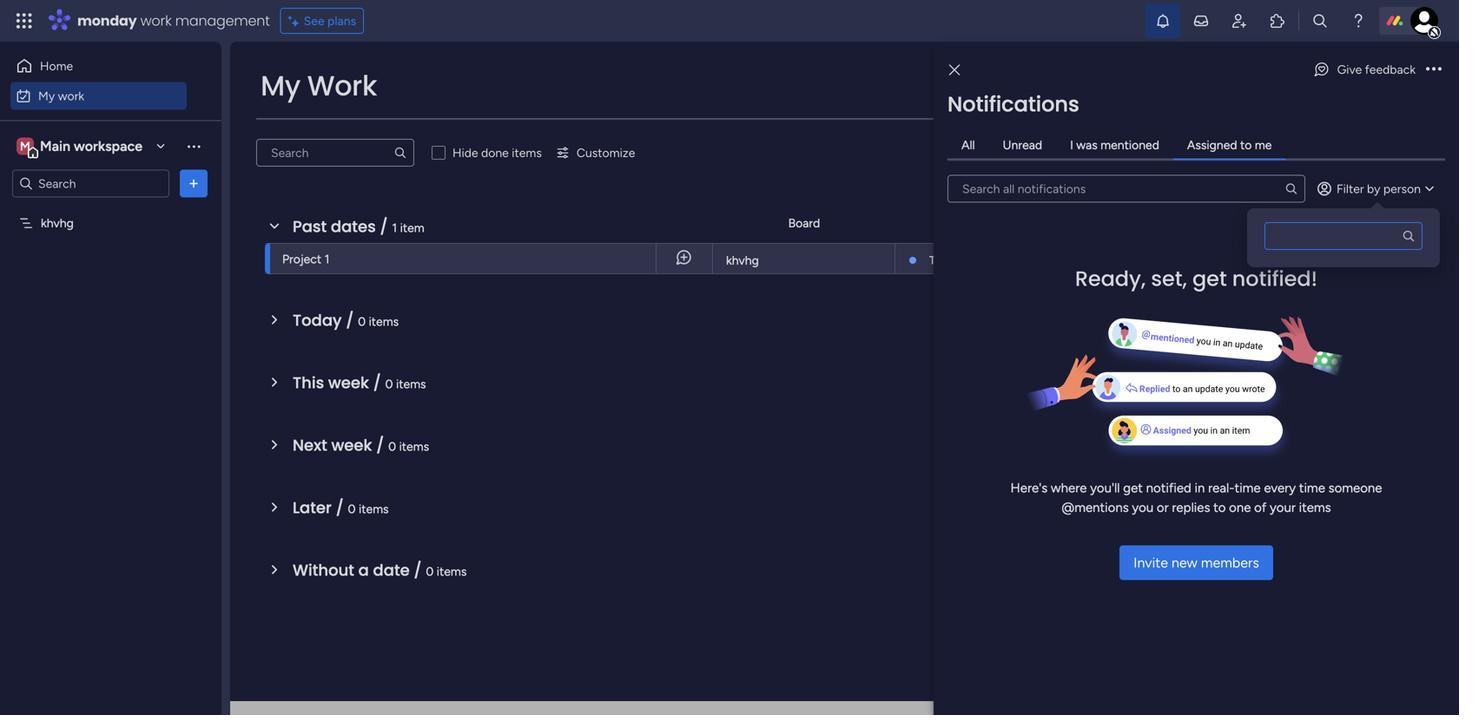 Task type: describe. For each thing, give the bounding box(es) containing it.
main workspace
[[40, 138, 142, 155]]

see
[[1419, 125, 1438, 139]]

here's
[[1011, 481, 1048, 496]]

items inside the today / 0 items
[[369, 314, 399, 329]]

later
[[293, 497, 332, 519]]

1 time from the left
[[1235, 481, 1261, 496]]

week for next
[[331, 435, 372, 457]]

hide
[[453, 146, 478, 160]]

give
[[1337, 62, 1362, 77]]

give feedback
[[1337, 62, 1416, 77]]

the
[[1175, 125, 1193, 139]]

project
[[282, 252, 322, 267]]

search image for search all notifications search box
[[1285, 182, 1299, 196]]

1 inside past dates / 1 item
[[392, 221, 397, 235]]

invite new members
[[1134, 555, 1259, 572]]

notified
[[1146, 481, 1192, 496]]

items inside next week / 0 items
[[399, 440, 429, 454]]

m
[[20, 139, 30, 154]]

this week / 0 items
[[293, 372, 426, 394]]

0 vertical spatial get
[[1193, 265, 1227, 294]]

0 inside without a date / 0 items
[[426, 565, 434, 579]]

apps image
[[1269, 12, 1287, 30]]

filter by person
[[1337, 182, 1421, 196]]

you'll
[[1090, 481, 1120, 496]]

workspace selection element
[[17, 136, 145, 159]]

notifications
[[948, 90, 1080, 119]]

get inside here's where you'll get notified in real-time every time someone @mentions you or replies to one of your items
[[1123, 481, 1143, 496]]

members
[[1201, 555, 1259, 572]]

see
[[304, 13, 325, 28]]

dates
[[331, 216, 376, 238]]

today
[[293, 310, 342, 332]]

to inside here's where you'll get notified in real-time every time someone @mentions you or replies to one of your items
[[1214, 500, 1226, 516]]

my work
[[261, 66, 377, 105]]

workspace image
[[17, 137, 34, 156]]

column for priority column
[[1182, 334, 1225, 349]]

you
[[1132, 500, 1154, 516]]

/ left item
[[380, 216, 388, 238]]

home button
[[10, 52, 187, 80]]

0 inside later / 0 items
[[348, 502, 356, 517]]

ready,
[[1075, 265, 1146, 294]]

options image
[[185, 175, 202, 192]]

every
[[1264, 481, 1296, 496]]

of
[[1254, 500, 1267, 516]]

a
[[358, 560, 369, 582]]

invite members image
[[1231, 12, 1248, 30]]

notified!
[[1232, 265, 1318, 294]]

/ right later
[[336, 497, 344, 519]]

help image
[[1350, 12, 1367, 30]]

replies
[[1172, 500, 1210, 516]]

/ right today
[[346, 310, 354, 332]]

options image
[[1426, 64, 1442, 76]]

Filter dashboard by text search field
[[256, 139, 414, 167]]

people
[[1311, 125, 1349, 139]]

search image for search for content search box at the right top of page
[[1402, 229, 1416, 243]]

customize button
[[549, 139, 642, 167]]

priority
[[1141, 334, 1179, 349]]

/ right date
[[414, 560, 422, 582]]

dialog containing notifications
[[934, 42, 1459, 716]]

this for month
[[929, 254, 950, 268]]

management
[[175, 11, 270, 30]]

khvhg link
[[724, 244, 884, 275]]

give feedback button
[[1306, 56, 1423, 83]]

this month
[[929, 254, 986, 268]]

people
[[1141, 160, 1178, 175]]

one
[[1229, 500, 1251, 516]]

in
[[1195, 481, 1205, 496]]

none search field search all notifications
[[948, 175, 1306, 203]]

items right 'done'
[[512, 146, 542, 160]]

choose
[[1130, 125, 1172, 139]]

2 time from the left
[[1299, 481, 1326, 496]]

here's where you'll get notified in real-time every time someone @mentions you or replies to one of your items
[[1011, 481, 1382, 516]]

choose the boards, columns and people you'd like to see
[[1130, 125, 1438, 139]]

feedback
[[1365, 62, 1416, 77]]

person
[[1384, 182, 1421, 196]]

working on it
[[1302, 252, 1374, 267]]

past dates / 1 item
[[293, 216, 424, 238]]

/ up next week / 0 items
[[373, 372, 381, 394]]

main
[[40, 138, 70, 155]]

work for my
[[58, 89, 84, 103]]

1 horizontal spatial to
[[1240, 138, 1252, 152]]

am
[[1259, 252, 1276, 266]]

me
[[1255, 138, 1272, 152]]

project 1
[[282, 252, 330, 267]]

columns
[[1239, 125, 1285, 139]]

without
[[293, 560, 354, 582]]

boards
[[1141, 204, 1178, 218]]

invite new members button
[[1120, 546, 1273, 581]]

real-
[[1208, 481, 1235, 496]]

items inside this week / 0 items
[[396, 377, 426, 392]]



Task type: locate. For each thing, give the bounding box(es) containing it.
1 horizontal spatial khvhg
[[726, 253, 759, 268]]

1 horizontal spatial my
[[261, 66, 300, 105]]

work
[[307, 66, 377, 105]]

monday work management
[[77, 11, 270, 30]]

my down 'home' on the top left of the page
[[38, 89, 55, 103]]

my work button
[[10, 82, 187, 110]]

2 horizontal spatial to
[[1405, 125, 1416, 139]]

month
[[953, 254, 986, 268]]

plans
[[328, 13, 356, 28]]

you'd
[[1352, 125, 1381, 139]]

0
[[358, 314, 366, 329], [385, 377, 393, 392], [388, 440, 396, 454], [348, 502, 356, 517], [426, 565, 434, 579]]

@mentions
[[1062, 500, 1129, 516]]

see plans button
[[280, 8, 364, 34]]

0 right date
[[426, 565, 434, 579]]

search image inside search field
[[1285, 182, 1299, 196]]

1 vertical spatial work
[[58, 89, 84, 103]]

work for monday
[[140, 11, 172, 30]]

0 horizontal spatial to
[[1214, 500, 1226, 516]]

0 horizontal spatial get
[[1123, 481, 1143, 496]]

1 vertical spatial week
[[331, 435, 372, 457]]

see plans
[[304, 13, 356, 28]]

week right next
[[331, 435, 372, 457]]

dialog
[[934, 42, 1459, 716]]

items right 'your'
[[1299, 500, 1331, 516]]

inbox image
[[1193, 12, 1210, 30]]

invite
[[1134, 555, 1168, 572]]

new
[[1172, 555, 1198, 572]]

i was mentioned
[[1070, 138, 1160, 152]]

done
[[481, 146, 509, 160]]

search image left the prio
[[1402, 229, 1416, 243]]

date
[[1141, 291, 1166, 305]]

1 vertical spatial 1
[[325, 252, 330, 267]]

item
[[400, 221, 424, 235]]

workspace options image
[[185, 137, 202, 155]]

get
[[1193, 265, 1227, 294], [1123, 481, 1143, 496]]

0 vertical spatial column
[[1169, 291, 1212, 305]]

search image
[[394, 146, 407, 160]]

next
[[293, 435, 327, 457]]

next week / 0 items
[[293, 435, 429, 457]]

this
[[929, 254, 950, 268], [293, 372, 324, 394]]

main content containing past dates /
[[230, 42, 1459, 716]]

1 left item
[[392, 221, 397, 235]]

or
[[1157, 500, 1169, 516]]

like
[[1384, 125, 1402, 139]]

0 inside this week / 0 items
[[385, 377, 393, 392]]

to right like
[[1405, 125, 1416, 139]]

0 horizontal spatial 1
[[325, 252, 330, 267]]

khvhg
[[41, 216, 74, 231], [726, 253, 759, 268]]

status
[[1321, 216, 1356, 231]]

date
[[373, 560, 410, 582]]

items right later
[[359, 502, 389, 517]]

filter
[[1337, 182, 1364, 196]]

mentioned
[[1101, 138, 1160, 152]]

home
[[40, 59, 73, 73]]

None search field
[[1265, 222, 1423, 250]]

ready, set, get notified!
[[1075, 265, 1318, 294]]

someone
[[1329, 481, 1382, 496]]

without a date / 0 items
[[293, 560, 467, 582]]

1 vertical spatial get
[[1123, 481, 1143, 496]]

0 horizontal spatial khvhg
[[41, 216, 74, 231]]

search everything image
[[1312, 12, 1329, 30]]

by
[[1367, 182, 1381, 196]]

items up this week / 0 items
[[369, 314, 399, 329]]

/
[[380, 216, 388, 238], [346, 310, 354, 332], [373, 372, 381, 394], [376, 435, 384, 457], [336, 497, 344, 519], [414, 560, 422, 582]]

0 vertical spatial work
[[140, 11, 172, 30]]

my inside button
[[38, 89, 55, 103]]

work right monday
[[140, 11, 172, 30]]

0 horizontal spatial search image
[[1285, 182, 1299, 196]]

khvhg list box
[[0, 205, 222, 473]]

past
[[293, 216, 327, 238]]

later / 0 items
[[293, 497, 389, 519]]

work
[[140, 11, 172, 30], [58, 89, 84, 103]]

Search all notifications search field
[[948, 175, 1306, 203]]

this up next
[[293, 372, 324, 394]]

search image
[[1285, 182, 1299, 196], [1402, 229, 1416, 243]]

None search field
[[256, 139, 414, 167], [948, 175, 1306, 203], [256, 139, 414, 167]]

0 inside next week / 0 items
[[388, 440, 396, 454]]

items inside without a date / 0 items
[[437, 565, 467, 579]]

priority column
[[1141, 334, 1225, 349]]

09:00
[[1225, 252, 1256, 266]]

today / 0 items
[[293, 310, 399, 332]]

1 vertical spatial column
[[1182, 334, 1225, 349]]

to down real-
[[1214, 500, 1226, 516]]

boards,
[[1196, 125, 1236, 139]]

my
[[261, 66, 300, 105], [38, 89, 55, 103]]

0 right today
[[358, 314, 366, 329]]

prio
[[1441, 216, 1459, 231]]

work down 'home' on the top left of the page
[[58, 89, 84, 103]]

items
[[512, 146, 542, 160], [369, 314, 399, 329], [396, 377, 426, 392], [399, 440, 429, 454], [1299, 500, 1331, 516], [359, 502, 389, 517], [437, 565, 467, 579]]

0 vertical spatial this
[[929, 254, 950, 268]]

1 vertical spatial search image
[[1402, 229, 1416, 243]]

1 right project
[[325, 252, 330, 267]]

week down the today / 0 items
[[328, 372, 369, 394]]

items down this week / 0 items
[[399, 440, 429, 454]]

main content
[[230, 42, 1459, 716]]

1
[[392, 221, 397, 235], [325, 252, 330, 267]]

monday
[[77, 11, 137, 30]]

Search in workspace field
[[36, 174, 145, 194]]

date column
[[1141, 291, 1212, 305]]

this for week
[[293, 372, 324, 394]]

filter by person button
[[1309, 175, 1445, 203]]

my for my work
[[38, 89, 55, 103]]

Search for content search field
[[1265, 222, 1423, 250]]

1 horizontal spatial 1
[[392, 221, 397, 235]]

0 horizontal spatial this
[[293, 372, 324, 394]]

items up next week / 0 items
[[396, 377, 426, 392]]

0 horizontal spatial my
[[38, 89, 55, 103]]

0 horizontal spatial work
[[58, 89, 84, 103]]

0 up next week / 0 items
[[385, 377, 393, 392]]

column right priority
[[1182, 334, 1225, 349]]

unread
[[1003, 138, 1042, 152]]

this left month
[[929, 254, 950, 268]]

set,
[[1151, 265, 1187, 294]]

1 horizontal spatial this
[[929, 254, 950, 268]]

board
[[788, 216, 820, 231]]

week
[[328, 372, 369, 394], [331, 435, 372, 457]]

/ down this week / 0 items
[[376, 435, 384, 457]]

items inside later / 0 items
[[359, 502, 389, 517]]

i
[[1070, 138, 1074, 152]]

0 right later
[[348, 502, 356, 517]]

time up one on the right of page
[[1235, 481, 1261, 496]]

workspace
[[74, 138, 142, 155]]

hide done items
[[453, 146, 542, 160]]

notifications image
[[1154, 12, 1172, 30]]

on
[[1350, 252, 1364, 267]]

option
[[0, 208, 222, 211]]

it
[[1367, 252, 1374, 267]]

week for this
[[328, 372, 369, 394]]

search image down and
[[1285, 182, 1299, 196]]

0 inside the today / 0 items
[[358, 314, 366, 329]]

items inside here's where you'll get notified in real-time every time someone @mentions you or replies to one of your items
[[1299, 500, 1331, 516]]

1 vertical spatial khvhg
[[726, 253, 759, 268]]

customize
[[577, 146, 635, 160]]

my for my work
[[261, 66, 300, 105]]

working
[[1302, 252, 1347, 267]]

0 vertical spatial week
[[328, 372, 369, 394]]

where
[[1051, 481, 1087, 496]]

to left me
[[1240, 138, 1252, 152]]

0 vertical spatial 1
[[392, 221, 397, 235]]

1 horizontal spatial work
[[140, 11, 172, 30]]

my work
[[38, 89, 84, 103]]

my left work at the left of page
[[261, 66, 300, 105]]

to
[[1405, 125, 1416, 139], [1240, 138, 1252, 152], [1214, 500, 1226, 516]]

khvhg inside list box
[[41, 216, 74, 231]]

time right every
[[1299, 481, 1326, 496]]

was
[[1077, 138, 1098, 152]]

1 horizontal spatial search image
[[1402, 229, 1416, 243]]

0 down this week / 0 items
[[388, 440, 396, 454]]

1 horizontal spatial get
[[1193, 265, 1227, 294]]

column right 'date'
[[1169, 291, 1212, 305]]

gary orlando image
[[1411, 7, 1439, 35]]

15,
[[1209, 252, 1222, 266]]

assigned to me
[[1187, 138, 1272, 152]]

column for date column
[[1169, 291, 1212, 305]]

column
[[1169, 291, 1212, 305], [1182, 334, 1225, 349]]

0 horizontal spatial time
[[1235, 481, 1261, 496]]

all
[[962, 138, 975, 152]]

1 vertical spatial this
[[293, 372, 324, 394]]

work inside button
[[58, 89, 84, 103]]

0 vertical spatial khvhg
[[41, 216, 74, 231]]

0 vertical spatial search image
[[1285, 182, 1299, 196]]

1 horizontal spatial time
[[1299, 481, 1326, 496]]

items right date
[[437, 565, 467, 579]]

select product image
[[16, 12, 33, 30]]



Task type: vqa. For each thing, say whether or not it's contained in the screenshot.
'Of'
yes



